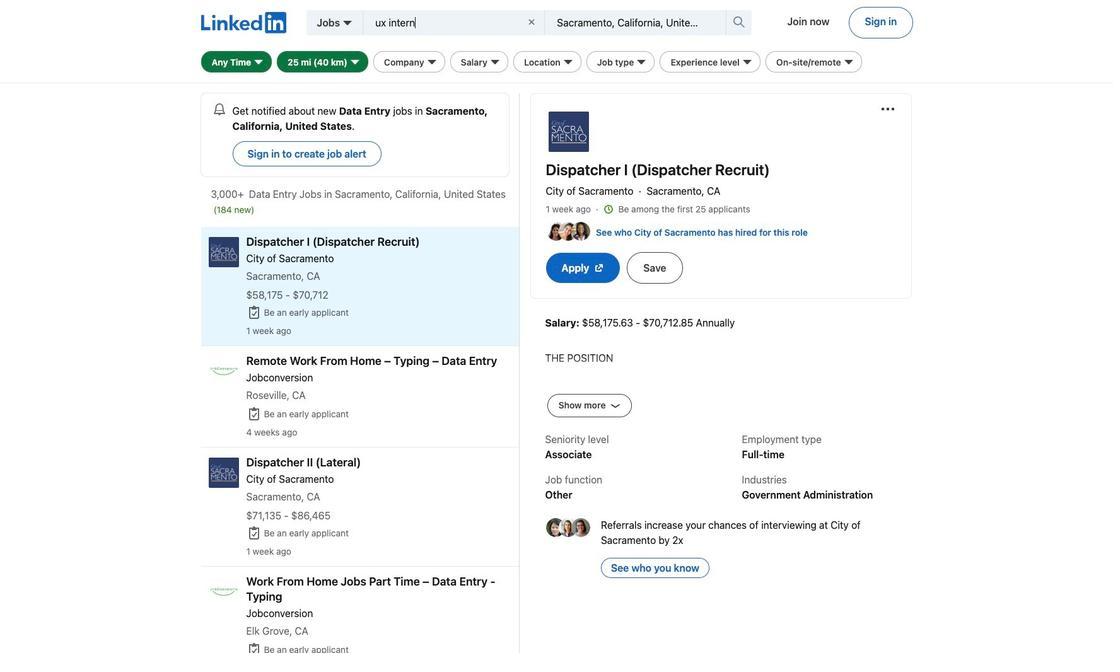 Task type: describe. For each thing, give the bounding box(es) containing it.
city of sacramento image
[[546, 109, 592, 155]]

0 vertical spatial svg image
[[595, 263, 605, 273]]

2 svg image from the top
[[246, 643, 262, 654]]

1 vertical spatial svg image
[[246, 407, 262, 422]]

clock image
[[604, 204, 614, 215]]

none search field inside primary element
[[364, 10, 752, 35]]



Task type: locate. For each thing, give the bounding box(es) containing it.
Search job titles or companies search field
[[374, 16, 525, 30]]

None search field
[[364, 10, 752, 35]]

svg image
[[246, 305, 262, 321], [246, 643, 262, 654]]

main content
[[201, 93, 520, 654]]

1 svg image from the top
[[246, 305, 262, 321]]

1 vertical spatial svg image
[[246, 643, 262, 654]]

primary element
[[201, 0, 913, 48]]

0 vertical spatial svg image
[[246, 305, 262, 321]]

2 vertical spatial svg image
[[246, 526, 262, 541]]

Location search field
[[556, 16, 706, 30]]

svg image
[[595, 263, 605, 273], [246, 407, 262, 422], [246, 526, 262, 541]]



Task type: vqa. For each thing, say whether or not it's contained in the screenshot.
Hornblower Group logo
no



